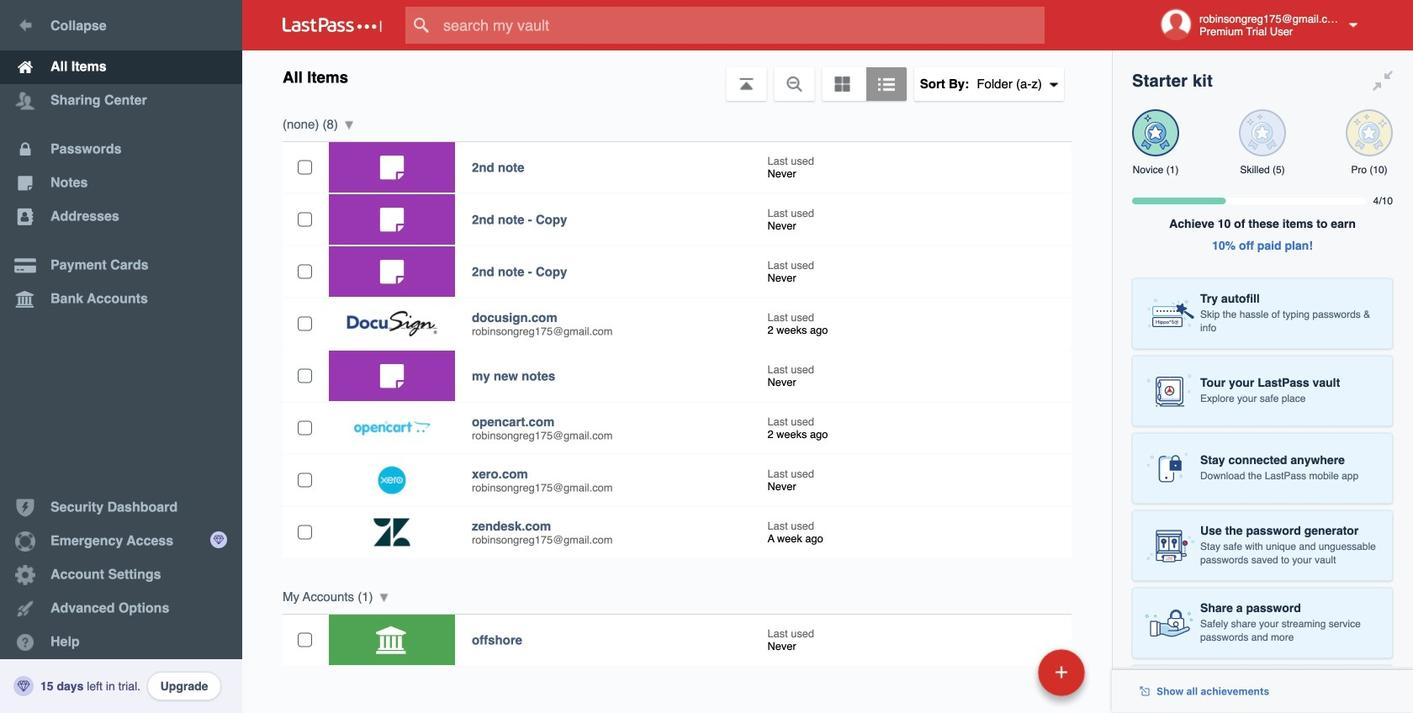 Task type: describe. For each thing, give the bounding box(es) containing it.
Search search field
[[406, 7, 1078, 44]]

lastpass image
[[283, 18, 382, 33]]

new item element
[[923, 649, 1091, 697]]



Task type: locate. For each thing, give the bounding box(es) containing it.
vault options navigation
[[242, 50, 1112, 101]]

new item navigation
[[923, 644, 1095, 713]]

main navigation navigation
[[0, 0, 242, 713]]

search my vault text field
[[406, 7, 1078, 44]]



Task type: vqa. For each thing, say whether or not it's contained in the screenshot.
the New item element
yes



